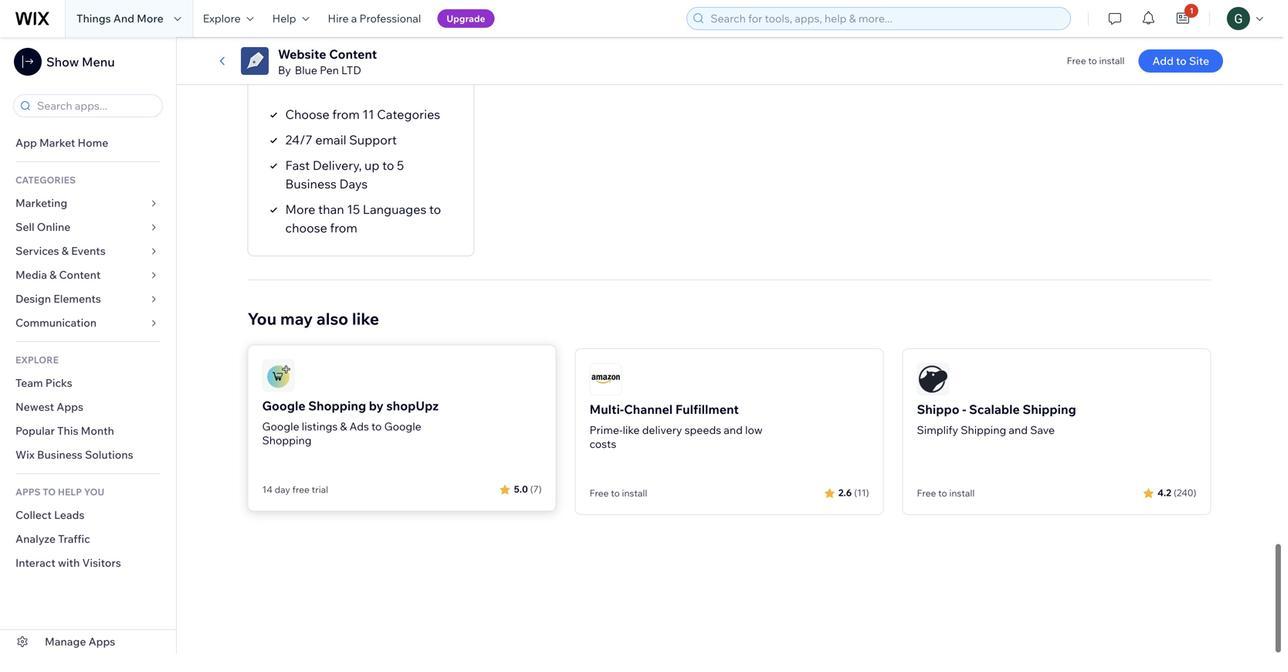 Task type: locate. For each thing, give the bounding box(es) containing it.
apps
[[57, 400, 83, 414], [88, 635, 115, 648]]

0 horizontal spatial install
[[622, 487, 647, 499]]

2 horizontal spatial free to install
[[1067, 55, 1125, 66]]

choose from 11 categories
[[285, 107, 440, 122]]

0 horizontal spatial business
[[37, 448, 82, 461]]

1 vertical spatial shopping
[[262, 433, 312, 447]]

0 vertical spatial shipping
[[1023, 402, 1076, 417]]

1 vertical spatial from
[[330, 220, 357, 236]]

multi-channel fulfillment logo image
[[590, 363, 622, 395]]

shopping up listings
[[308, 398, 366, 413]]

1 and from the left
[[724, 423, 743, 437]]

0 horizontal spatial shipping
[[961, 423, 1006, 437]]

delivery,
[[313, 158, 362, 173]]

simplify
[[917, 423, 958, 437]]

business down 'popular this month'
[[37, 448, 82, 461]]

1 vertical spatial more
[[285, 202, 315, 217]]

and
[[113, 12, 134, 25]]

0 vertical spatial more
[[137, 12, 163, 25]]

communication
[[15, 316, 99, 329]]

by
[[278, 63, 291, 77]]

interact with visitors
[[15, 556, 121, 570]]

to down costs
[[611, 487, 620, 499]]

& right media
[[50, 268, 57, 281]]

market
[[39, 136, 75, 149]]

to right languages
[[429, 202, 441, 217]]

you may also like
[[248, 309, 379, 329]]

1 horizontal spatial and
[[1009, 423, 1028, 437]]

1 horizontal spatial content
[[329, 46, 377, 62]]

1 button
[[1166, 0, 1200, 37]]

0 vertical spatial business
[[285, 176, 337, 192]]

0 vertical spatial content
[[329, 46, 377, 62]]

free to install down simplify
[[917, 487, 975, 499]]

add to site
[[1153, 54, 1209, 68]]

google shopping by shopupz google listings & ads to google shopping
[[262, 398, 439, 447]]

1 horizontal spatial &
[[62, 244, 69, 258]]

analyze traffic
[[15, 532, 90, 546]]

shipping
[[1023, 402, 1076, 417], [961, 423, 1006, 437]]

shipping down scalable
[[961, 423, 1006, 437]]

google left listings
[[262, 419, 299, 433]]

menu
[[82, 54, 115, 70]]

& left ads
[[340, 419, 347, 433]]

and left low
[[724, 423, 743, 437]]

design
[[15, 292, 51, 305]]

Search for tools, apps, help & more... field
[[706, 8, 1066, 29]]

collect
[[15, 508, 52, 522]]

categories
[[377, 107, 440, 122]]

interact
[[15, 556, 55, 570]]

manage apps
[[45, 635, 115, 648]]

like down channel
[[623, 423, 640, 437]]

upgrade
[[447, 13, 485, 24]]

marketing link
[[0, 192, 176, 215]]

business down fast
[[285, 176, 337, 192]]

collect leads
[[15, 508, 85, 522]]

5.0 (7)
[[514, 483, 542, 494]]

install for shippo - scalable shipping
[[949, 487, 975, 499]]

0 horizontal spatial free
[[590, 487, 609, 499]]

install for multi-channel fulfillment
[[622, 487, 647, 499]]

content up ltd
[[329, 46, 377, 62]]

like right "also"
[[352, 309, 379, 329]]

pricing plan
[[267, 46, 327, 60]]

free
[[1067, 55, 1086, 66], [590, 487, 609, 499], [917, 487, 936, 499]]

shopupz
[[386, 398, 439, 413]]

analyze
[[15, 532, 56, 546]]

and left save
[[1009, 423, 1028, 437]]

multi-
[[590, 402, 624, 417]]

you
[[248, 309, 277, 329]]

(7)
[[530, 483, 542, 494]]

pricing
[[267, 46, 303, 60]]

show menu button
[[14, 48, 115, 76]]

content inside sidebar element
[[59, 268, 101, 281]]

2.6
[[838, 487, 852, 499]]

1 horizontal spatial shipping
[[1023, 402, 1076, 417]]

to left 5 on the top of the page
[[382, 158, 394, 173]]

(11)
[[854, 487, 869, 499]]

pay as you go
[[267, 65, 375, 86]]

support
[[349, 132, 397, 148]]

install left add on the right top
[[1099, 55, 1125, 66]]

0 vertical spatial from
[[332, 107, 360, 122]]

1 vertical spatial &
[[50, 268, 57, 281]]

explore
[[203, 12, 241, 25]]

languages
[[363, 202, 427, 217]]

1 vertical spatial like
[[623, 423, 640, 437]]

business inside "link"
[[37, 448, 82, 461]]

1 horizontal spatial like
[[623, 423, 640, 437]]

0 horizontal spatial free to install
[[590, 487, 647, 499]]

speeds
[[685, 423, 721, 437]]

0 horizontal spatial &
[[50, 268, 57, 281]]

content inside 'website content by blue pen ltd'
[[329, 46, 377, 62]]

0 horizontal spatial content
[[59, 268, 101, 281]]

1 vertical spatial content
[[59, 268, 101, 281]]

newest apps link
[[0, 395, 176, 419]]

1 horizontal spatial more
[[285, 202, 315, 217]]

1 vertical spatial business
[[37, 448, 82, 461]]

&
[[62, 244, 69, 258], [50, 268, 57, 281], [340, 419, 347, 433]]

0 vertical spatial like
[[352, 309, 379, 329]]

14 day free trial
[[262, 483, 328, 495]]

2 horizontal spatial &
[[340, 419, 347, 433]]

to down simplify
[[938, 487, 947, 499]]

0 horizontal spatial apps
[[57, 400, 83, 414]]

& left 'events'
[[62, 244, 69, 258]]

ltd
[[341, 63, 361, 77]]

free to install for multi-channel fulfillment
[[590, 487, 647, 499]]

free
[[292, 483, 310, 495]]

from inside more than 15 languages to choose from
[[330, 220, 357, 236]]

to left add on the right top
[[1088, 55, 1097, 66]]

1 horizontal spatial business
[[285, 176, 337, 192]]

more right and
[[137, 12, 163, 25]]

help
[[272, 12, 296, 25]]

2 vertical spatial &
[[340, 419, 347, 433]]

content up elements
[[59, 268, 101, 281]]

than
[[318, 202, 344, 217]]

0 vertical spatial apps
[[57, 400, 83, 414]]

1 horizontal spatial apps
[[88, 635, 115, 648]]

free to install
[[1067, 55, 1125, 66], [590, 487, 647, 499], [917, 487, 975, 499]]

with
[[58, 556, 80, 570]]

from down the 15
[[330, 220, 357, 236]]

free to install left add on the right top
[[1067, 55, 1125, 66]]

1 horizontal spatial free to install
[[917, 487, 975, 499]]

-
[[962, 402, 966, 417]]

website content logo image
[[241, 47, 269, 75]]

apps up this
[[57, 400, 83, 414]]

google shopping by shopupz logo image
[[262, 359, 295, 391]]

1 vertical spatial apps
[[88, 635, 115, 648]]

1
[[1190, 6, 1194, 15]]

help button
[[263, 0, 319, 37]]

by
[[369, 398, 384, 413]]

google down google shopping by shopupz logo at the bottom
[[262, 398, 306, 413]]

from
[[332, 107, 360, 122], [330, 220, 357, 236]]

you
[[84, 486, 104, 498]]

1 horizontal spatial install
[[949, 487, 975, 499]]

0 horizontal spatial and
[[724, 423, 743, 437]]

1 horizontal spatial free
[[917, 487, 936, 499]]

11
[[362, 107, 374, 122]]

choose
[[285, 220, 327, 236]]

app market home
[[15, 136, 108, 149]]

install down simplify
[[949, 487, 975, 499]]

apps right manage on the left of the page
[[88, 635, 115, 648]]

24/7
[[285, 132, 313, 148]]

may
[[280, 309, 313, 329]]

low
[[745, 423, 763, 437]]

shopping
[[308, 398, 366, 413], [262, 433, 312, 447]]

to inside more than 15 languages to choose from
[[429, 202, 441, 217]]

marketing
[[15, 196, 67, 210]]

free to install down costs
[[590, 487, 647, 499]]

business inside the fast delivery, up to 5 business days
[[285, 176, 337, 192]]

shopping down listings
[[262, 433, 312, 447]]

& for services
[[62, 244, 69, 258]]

email
[[315, 132, 346, 148]]

from left 11
[[332, 107, 360, 122]]

up
[[365, 158, 380, 173]]

prime-
[[590, 423, 623, 437]]

1 vertical spatial shipping
[[961, 423, 1006, 437]]

newest
[[15, 400, 54, 414]]

to right ads
[[371, 419, 382, 433]]

fast
[[285, 158, 310, 173]]

install down delivery on the bottom
[[622, 487, 647, 499]]

to inside button
[[1176, 54, 1187, 68]]

to left site
[[1176, 54, 1187, 68]]

business
[[285, 176, 337, 192], [37, 448, 82, 461]]

site
[[1189, 54, 1209, 68]]

shipping up save
[[1023, 402, 1076, 417]]

0 vertical spatial &
[[62, 244, 69, 258]]

free for multi-channel fulfillment
[[590, 487, 609, 499]]

design elements link
[[0, 287, 176, 311]]

2 and from the left
[[1009, 423, 1028, 437]]

more up choose
[[285, 202, 315, 217]]

2.6 (11)
[[838, 487, 869, 499]]



Task type: describe. For each thing, give the bounding box(es) containing it.
traffic
[[58, 532, 90, 546]]

2 horizontal spatial free
[[1067, 55, 1086, 66]]

pay
[[267, 65, 295, 86]]

apps
[[15, 486, 41, 498]]

sidebar element
[[0, 37, 177, 654]]

categories
[[15, 174, 76, 186]]

google down shopupz
[[384, 419, 421, 433]]

team picks link
[[0, 371, 176, 395]]

media & content
[[15, 268, 101, 281]]

(240)
[[1174, 487, 1197, 499]]

0 horizontal spatial like
[[352, 309, 379, 329]]

leads
[[54, 508, 85, 522]]

Search apps... field
[[32, 95, 158, 117]]

a
[[351, 12, 357, 25]]

website
[[278, 46, 326, 62]]

choose
[[285, 107, 330, 122]]

scalable
[[969, 402, 1020, 417]]

2 horizontal spatial install
[[1099, 55, 1125, 66]]

more than 15 languages to choose from
[[285, 202, 441, 236]]

apps to help you
[[15, 486, 104, 498]]

communication link
[[0, 311, 176, 335]]

elements
[[53, 292, 101, 305]]

days
[[339, 176, 368, 192]]

to
[[43, 486, 56, 498]]

team picks
[[15, 376, 72, 390]]

apps for manage apps
[[88, 635, 115, 648]]

sell online link
[[0, 215, 176, 239]]

services & events link
[[0, 239, 176, 263]]

media & content link
[[0, 263, 176, 287]]

manage apps link
[[0, 630, 176, 654]]

4.2 (240)
[[1158, 487, 1197, 499]]

apps for newest apps
[[57, 400, 83, 414]]

add
[[1153, 54, 1174, 68]]

like inside multi-channel fulfillment prime-like delivery speeds and low costs
[[623, 423, 640, 437]]

multi-channel fulfillment prime-like delivery speeds and low costs
[[590, 402, 763, 451]]

more inside more than 15 languages to choose from
[[285, 202, 315, 217]]

you
[[320, 65, 348, 86]]

fulfillment
[[676, 402, 739, 417]]

website content by blue pen ltd
[[278, 46, 377, 77]]

media
[[15, 268, 47, 281]]

and inside shippo - scalable shipping simplify shipping and save
[[1009, 423, 1028, 437]]

newest apps
[[15, 400, 83, 414]]

this
[[57, 424, 78, 437]]

manage
[[45, 635, 86, 648]]

free to install for shippo - scalable shipping
[[917, 487, 975, 499]]

free for shippo - scalable shipping
[[917, 487, 936, 499]]

& inside google shopping by shopupz google listings & ads to google shopping
[[340, 419, 347, 433]]

team
[[15, 376, 43, 390]]

and inside multi-channel fulfillment prime-like delivery speeds and low costs
[[724, 423, 743, 437]]

show menu
[[46, 54, 115, 70]]

visitors
[[82, 556, 121, 570]]

as
[[299, 65, 316, 86]]

services
[[15, 244, 59, 258]]

show
[[46, 54, 79, 70]]

fast delivery, up to 5 business days
[[285, 158, 404, 192]]

channel
[[624, 402, 673, 417]]

24/7 email support
[[285, 132, 397, 148]]

5
[[397, 158, 404, 173]]

things and more
[[76, 12, 163, 25]]

explore
[[15, 354, 59, 366]]

shippo - scalable shipping logo image
[[917, 363, 949, 395]]

analyze traffic link
[[0, 527, 176, 551]]

day
[[275, 483, 290, 495]]

sell online
[[15, 220, 71, 234]]

shippo - scalable shipping simplify shipping and save
[[917, 402, 1076, 437]]

& for media
[[50, 268, 57, 281]]

0 horizontal spatial more
[[137, 12, 163, 25]]

hire a professional
[[328, 12, 421, 25]]

picks
[[45, 376, 72, 390]]

to inside google shopping by shopupz google listings & ads to google shopping
[[371, 419, 382, 433]]

0 vertical spatial shopping
[[308, 398, 366, 413]]

events
[[71, 244, 106, 258]]

blue
[[295, 63, 317, 77]]

ads
[[350, 419, 369, 433]]

wix business solutions
[[15, 448, 133, 461]]

pen
[[320, 63, 339, 77]]

save
[[1030, 423, 1055, 437]]

upgrade button
[[437, 9, 495, 28]]

month
[[81, 424, 114, 437]]

professional
[[359, 12, 421, 25]]

shippo
[[917, 402, 960, 417]]

also
[[317, 309, 348, 329]]

services & events
[[15, 244, 106, 258]]

things
[[76, 12, 111, 25]]

costs
[[590, 437, 616, 451]]

wix
[[15, 448, 35, 461]]

sell
[[15, 220, 34, 234]]

online
[[37, 220, 71, 234]]

popular this month link
[[0, 419, 176, 443]]

to inside the fast delivery, up to 5 business days
[[382, 158, 394, 173]]

15
[[347, 202, 360, 217]]

5.0
[[514, 483, 528, 494]]

hire a professional link
[[319, 0, 430, 37]]



Task type: vqa. For each thing, say whether or not it's contained in the screenshot.
More to the left
yes



